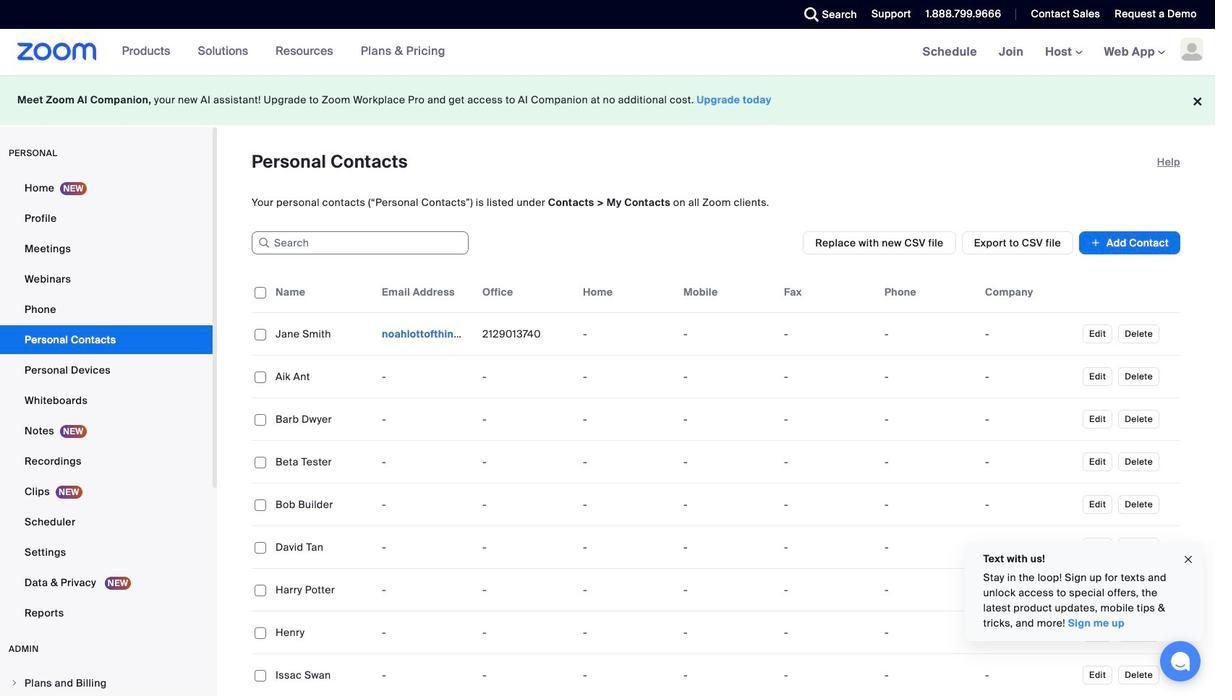 Task type: describe. For each thing, give the bounding box(es) containing it.
add image
[[1091, 236, 1101, 250]]

right image
[[10, 680, 19, 688]]

close image
[[1183, 552, 1195, 568]]



Task type: vqa. For each thing, say whether or not it's contained in the screenshot.
the this
no



Task type: locate. For each thing, give the bounding box(es) containing it.
profile picture image
[[1181, 38, 1204, 61]]

personal menu menu
[[0, 174, 213, 630]]

banner
[[0, 29, 1216, 76]]

zoom logo image
[[17, 43, 97, 61]]

meetings navigation
[[912, 29, 1216, 76]]

application
[[252, 272, 1181, 697]]

footer
[[0, 75, 1216, 125]]

Search Contacts Input text field
[[252, 232, 469, 255]]

menu item
[[0, 670, 213, 697]]

cell
[[376, 320, 477, 349], [779, 320, 879, 349], [879, 320, 980, 349], [980, 320, 1081, 349], [779, 363, 879, 392], [879, 363, 980, 392], [980, 363, 1081, 392], [779, 405, 879, 434], [879, 405, 980, 434], [980, 405, 1081, 434], [779, 448, 879, 477], [879, 448, 980, 477], [980, 448, 1081, 477], [980, 576, 1081, 605], [980, 619, 1081, 648]]

open chat image
[[1171, 652, 1191, 672]]

product information navigation
[[97, 29, 457, 75]]



